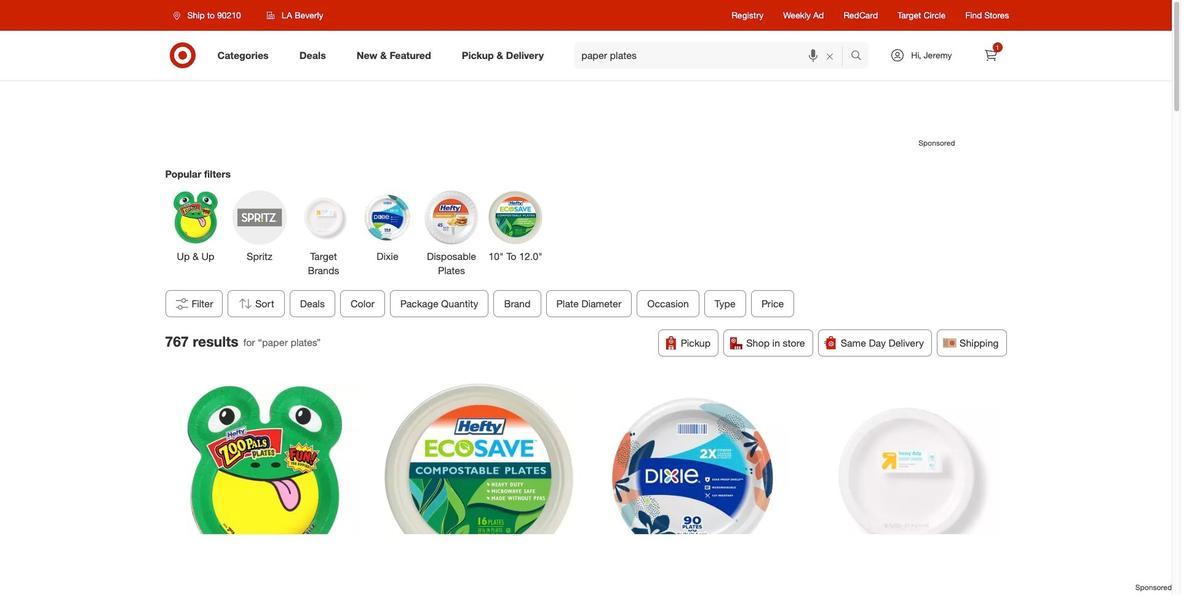 Task type: vqa. For each thing, say whether or not it's contained in the screenshot.
$19.89
no



Task type: describe. For each thing, give the bounding box(es) containing it.
What can we help you find? suggestions appear below search field
[[574, 42, 854, 69]]



Task type: locate. For each thing, give the bounding box(es) containing it.
heavy duty white paper plates 8.5" - 55ct- up & up™ image
[[812, 384, 1003, 574], [812, 384, 1003, 574]]

hefty disposable dinnerware plates - zoo pals - 15ct image
[[170, 384, 360, 574], [170, 384, 360, 574]]

dixie everyday dinner paper plates 8.5" image
[[598, 384, 788, 574], [598, 384, 788, 574]]

hefty ecosave molded fiber paper 10 1/8" plates - 16ct image
[[384, 384, 574, 574], [384, 384, 574, 574]]



